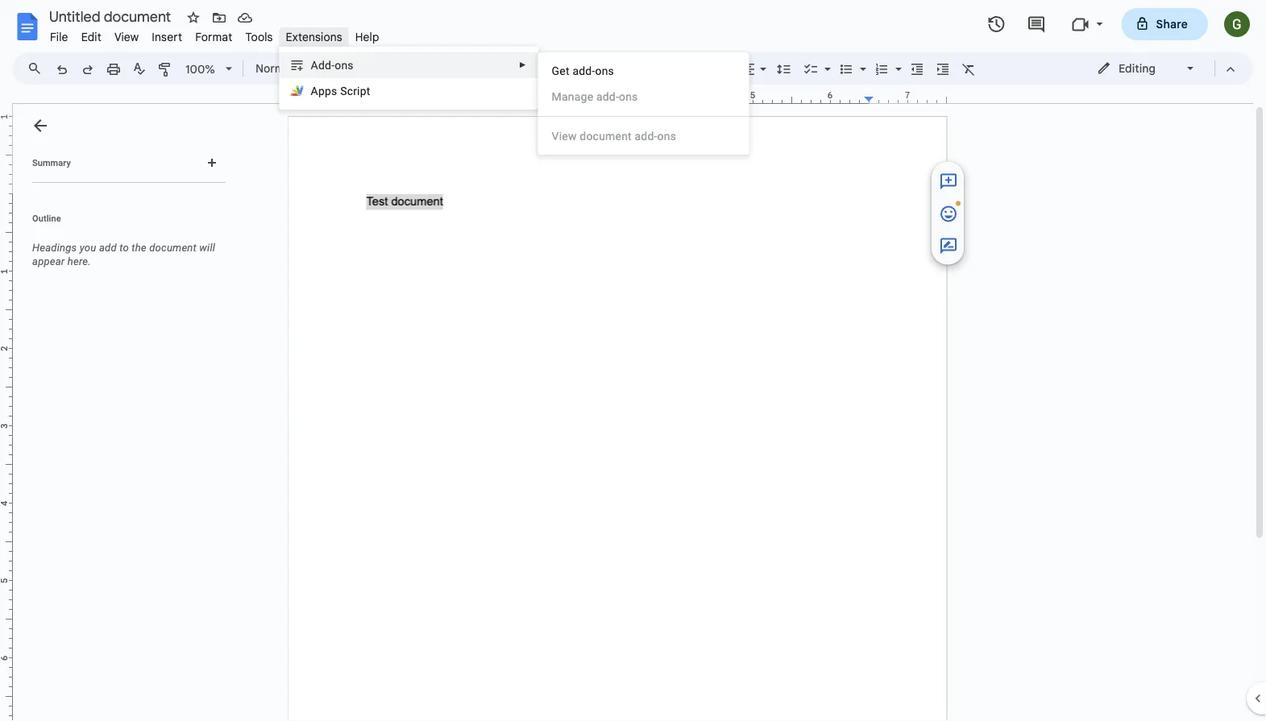 Task type: describe. For each thing, give the bounding box(es) containing it.
extensions menu item
[[279, 27, 349, 46]]

headings you add to the document will appear here.
[[32, 242, 215, 268]]

normal
[[255, 61, 294, 75]]

g et add-ons
[[552, 64, 614, 77]]

a dd-ons
[[311, 58, 354, 72]]

file menu item
[[44, 27, 75, 46]]

tools menu item
[[239, 27, 279, 46]]

m anage add-ons
[[552, 90, 638, 103]]

appear
[[32, 255, 65, 268]]

top margin image
[[0, 117, 12, 198]]

summary
[[32, 158, 71, 168]]

editing button
[[1086, 56, 1207, 81]]

normal text
[[255, 61, 317, 75]]

Star checkbox
[[182, 6, 205, 29]]

get add-ons g element
[[552, 64, 619, 77]]

dd- inside menu item
[[641, 129, 657, 143]]

right margin image
[[865, 91, 946, 103]]

extensions
[[286, 30, 342, 44]]

will
[[199, 242, 215, 254]]

styles list. normal text selected. option
[[255, 57, 320, 80]]

menu bar banner
[[0, 0, 1266, 721]]

ons right a
[[657, 129, 676, 143]]

m
[[552, 90, 562, 103]]

checklist menu image
[[820, 58, 831, 64]]

et
[[560, 64, 570, 77]]

insert menu item
[[145, 27, 189, 46]]

Zoom text field
[[181, 58, 220, 81]]

help menu item
[[349, 27, 386, 46]]

mode and view toolbar
[[1085, 52, 1243, 85]]

ons up manage add-ons m element
[[595, 64, 614, 77]]

Rename text field
[[44, 6, 181, 26]]

outline
[[32, 213, 61, 223]]

outline heading
[[13, 212, 232, 235]]

format
[[195, 30, 232, 44]]

the
[[132, 242, 147, 254]]

left margin image
[[289, 91, 371, 103]]

suggest edits image
[[939, 236, 958, 256]]

text
[[297, 61, 317, 75]]

tools
[[245, 30, 273, 44]]

Zoom field
[[179, 57, 239, 82]]

menu item containing m
[[539, 84, 748, 110]]

view for view document a dd-ons
[[552, 129, 577, 143]]

bulleted list menu image
[[856, 58, 866, 64]]

insert
[[152, 30, 182, 44]]

add- for et
[[573, 64, 595, 77]]

menu item containing view document
[[552, 128, 736, 144]]

document inside menu item
[[580, 129, 632, 143]]



Task type: vqa. For each thing, say whether or not it's contained in the screenshot.
Add emoji reaction Image
yes



Task type: locate. For each thing, give the bounding box(es) containing it.
share button
[[1121, 8, 1208, 40]]

view inside menu bar
[[114, 30, 139, 44]]

document right the
[[149, 242, 197, 254]]

edit menu item
[[75, 27, 108, 46]]

menu bar containing file
[[44, 21, 386, 48]]

dd- right text
[[318, 58, 335, 72]]

numbered list menu image
[[891, 58, 902, 64]]

headings
[[32, 242, 77, 254]]

apps script e element
[[311, 84, 375, 98]]

a
[[635, 129, 641, 143]]

dd- down manage add-ons m element
[[641, 129, 657, 143]]

format menu item
[[189, 27, 239, 46]]

0 vertical spatial add-
[[573, 64, 595, 77]]

1 horizontal spatial document
[[580, 129, 632, 143]]

view
[[114, 30, 139, 44], [552, 129, 577, 143]]

Menus field
[[20, 57, 56, 80]]

application containing share
[[0, 0, 1266, 721]]

main toolbar
[[48, 0, 1028, 458]]

0 horizontal spatial add-
[[573, 64, 595, 77]]

manage add-ons m element
[[552, 90, 643, 103]]

0 horizontal spatial dd-
[[318, 58, 335, 72]]

application
[[0, 0, 1266, 721]]

view down 'm'
[[552, 129, 577, 143]]

1 vertical spatial add-
[[596, 90, 619, 103]]

help
[[355, 30, 379, 44]]

ons up a
[[619, 90, 638, 103]]

1 vertical spatial document
[[149, 242, 197, 254]]

1 vertical spatial view
[[552, 129, 577, 143]]

apps script
[[311, 84, 370, 98]]

you
[[80, 242, 96, 254]]

add-
[[573, 64, 595, 77], [596, 90, 619, 103]]

here.
[[68, 255, 91, 268]]

share
[[1156, 17, 1188, 31]]

add- for anage
[[596, 90, 619, 103]]

add
[[99, 242, 117, 254]]

1 horizontal spatial add-
[[596, 90, 619, 103]]

view inside menu
[[552, 129, 577, 143]]

summary heading
[[32, 156, 71, 169]]

1 vertical spatial dd-
[[641, 129, 657, 143]]

►
[[519, 60, 527, 70]]

g
[[552, 64, 560, 77]]

1 horizontal spatial view
[[552, 129, 577, 143]]

view down rename text box
[[114, 30, 139, 44]]

view document add-ons a element
[[552, 129, 681, 143]]

line & paragraph spacing image
[[775, 57, 793, 80]]

file
[[50, 30, 68, 44]]

0 horizontal spatial view
[[114, 30, 139, 44]]

document outline element
[[13, 104, 232, 721]]

document
[[580, 129, 632, 143], [149, 242, 197, 254]]

menu containing g
[[538, 52, 749, 155]]

anage
[[562, 90, 593, 103]]

add comment image
[[939, 172, 958, 191]]

edit
[[81, 30, 101, 44]]

menu bar
[[44, 21, 386, 48]]

ons up apps script e element
[[335, 58, 354, 72]]

a
[[311, 58, 318, 72]]

1 horizontal spatial dd-
[[641, 129, 657, 143]]

0 horizontal spatial document
[[149, 242, 197, 254]]

add- right et
[[573, 64, 595, 77]]

add- right anage
[[596, 90, 619, 103]]

menu bar inside menu bar banner
[[44, 21, 386, 48]]

menu containing a
[[279, 47, 539, 110]]

menu item down manage add-ons m element
[[552, 128, 736, 144]]

apps
[[311, 84, 337, 98]]

document left a
[[580, 129, 632, 143]]

ons
[[335, 58, 354, 72], [595, 64, 614, 77], [619, 90, 638, 103], [657, 129, 676, 143]]

1 vertical spatial menu item
[[552, 128, 736, 144]]

menu item
[[539, 84, 748, 110], [552, 128, 736, 144]]

menu
[[279, 47, 539, 110], [538, 52, 749, 155]]

script
[[340, 84, 370, 98]]

dd-
[[318, 58, 335, 72], [641, 129, 657, 143]]

add emoji reaction image
[[939, 204, 958, 224]]

editing
[[1119, 61, 1156, 75]]

document inside headings you add to the document will appear here.
[[149, 242, 197, 254]]

0 vertical spatial menu item
[[539, 84, 748, 110]]

menu item up a
[[539, 84, 748, 110]]

0 vertical spatial view
[[114, 30, 139, 44]]

0 vertical spatial document
[[580, 129, 632, 143]]

view for view
[[114, 30, 139, 44]]

view document a dd-ons
[[552, 129, 676, 143]]

to
[[119, 242, 129, 254]]

add-ons a element
[[311, 58, 358, 72]]

view menu item
[[108, 27, 145, 46]]

add- inside menu item
[[596, 90, 619, 103]]

0 vertical spatial dd-
[[318, 58, 335, 72]]



